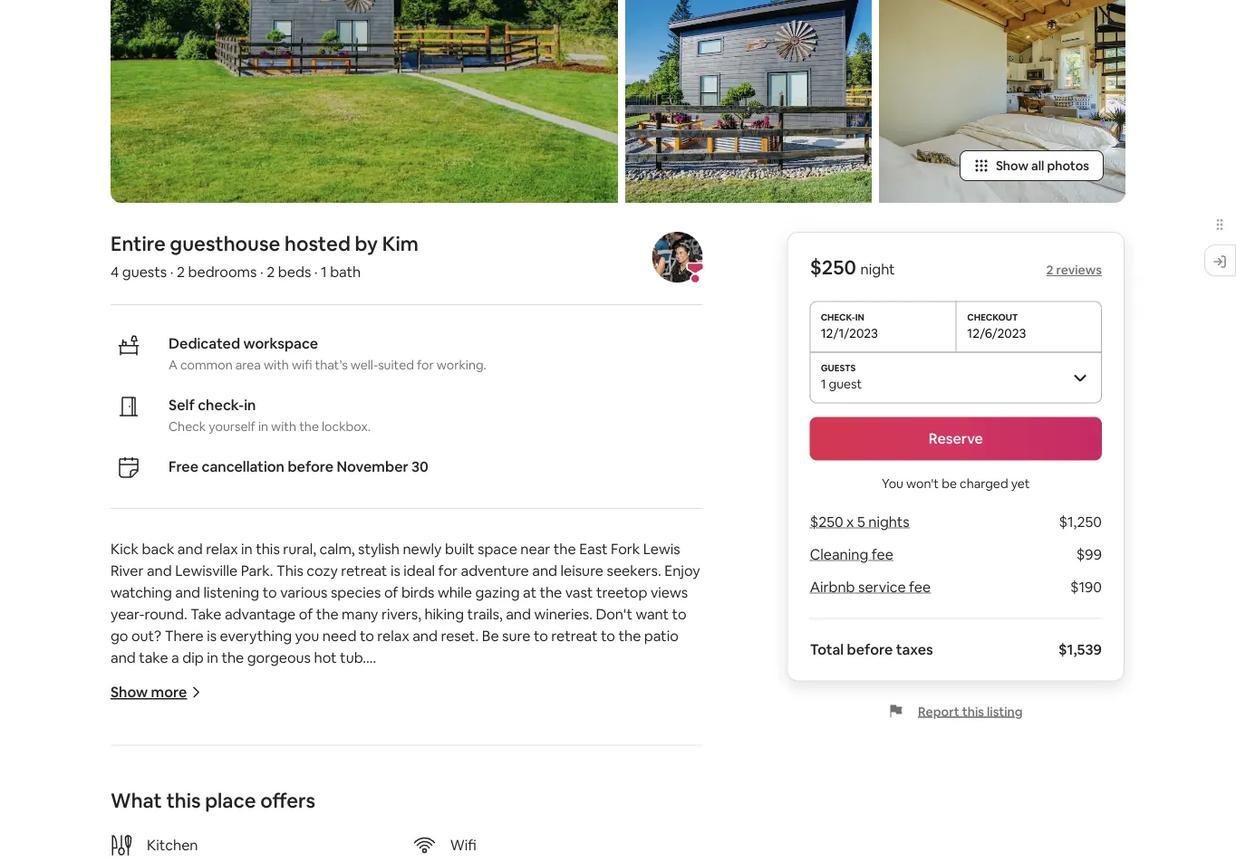 Task type: describe. For each thing, give the bounding box(es) containing it.
maximize
[[426, 844, 490, 863]]

although the guesthouse is located in the backyard of the main residence (100 feet from the main residence), the area feels peaceful and secluded. it's a quiet retreat, yet it's only 10 minutes from shopping, restaurants, the lewisville river, and the lewisville regional park.
[[111, 714, 700, 798]]

carefully
[[385, 823, 442, 841]]

4
[[111, 263, 119, 281]]

and right back
[[178, 540, 203, 558]]

30
[[412, 457, 429, 476]]

show more
[[111, 684, 187, 702]]

feels inside nothing feels tiny about this guesthouse, carefully designed with tongue and groove wood ceilings, large glass door, and windows to maximize lighting and the views. desir
[[167, 823, 199, 841]]

and down tongue
[[546, 844, 571, 863]]

it's
[[647, 736, 666, 754]]

check-
[[198, 396, 244, 414]]

the right at
[[540, 583, 562, 602]]

nights
[[869, 513, 910, 532]]

0 horizontal spatial retreat
[[341, 562, 387, 580]]

you
[[295, 627, 319, 645]]

suited
[[378, 357, 414, 374]]

cleaning fee
[[810, 546, 894, 564]]

and down "guesthouse,"
[[318, 844, 344, 863]]

check
[[169, 419, 206, 435]]

don't
[[596, 605, 633, 624]]

this inside nothing feels tiny about this guesthouse, carefully designed with tongue and groove wood ceilings, large glass door, and windows to maximize lighting and the views. desir
[[273, 823, 297, 841]]

workspace
[[243, 334, 318, 353]]

guesthouse,
[[300, 823, 382, 841]]

although
[[111, 714, 172, 733]]

kick
[[111, 540, 139, 558]]

place
[[205, 789, 256, 815]]

0 horizontal spatial from
[[185, 757, 218, 776]]

sure
[[502, 627, 531, 645]]

wifi
[[292, 357, 312, 374]]

3 2 from the left
[[267, 263, 275, 281]]

report this listing button
[[889, 704, 1023, 720]]

1 · from the left
[[170, 263, 173, 281]]

in up listening at the left bottom of page
[[241, 540, 253, 558]]

this down the minutes
[[166, 789, 201, 815]]

what
[[111, 789, 162, 815]]

be
[[482, 627, 499, 645]]

the up shopping,
[[248, 736, 271, 754]]

secluded.
[[431, 736, 495, 754]]

and down it's
[[502, 757, 527, 776]]

0 horizontal spatial is
[[207, 627, 217, 645]]

hosted
[[285, 231, 351, 257]]

in right "dip"
[[207, 649, 218, 667]]

there
[[165, 627, 204, 645]]

advantage
[[225, 605, 296, 624]]

2 2 from the left
[[177, 263, 185, 281]]

it's
[[498, 736, 517, 754]]

and up views.
[[594, 823, 619, 841]]

east
[[579, 540, 608, 558]]

2 horizontal spatial lewisville
[[556, 757, 618, 776]]

groove
[[622, 823, 669, 841]]

$99
[[1077, 546, 1102, 564]]

that's
[[315, 357, 348, 374]]

of inside the although the guesthouse is located in the backyard of the main residence (100 feet from the main residence), the area feels peaceful and secluded. it's a quiet retreat, yet it's only 10 minutes from shopping, restaurants, the lewisville river, and the lewisville regional park.
[[455, 714, 469, 733]]

entire guesthouse hosted by kim 4 guests · 2 bedrooms · 2 beds · 1 bath
[[111, 231, 419, 281]]

go
[[111, 627, 128, 645]]

2 · from the left
[[260, 263, 263, 281]]

and down near
[[532, 562, 557, 580]]

various
[[280, 583, 328, 602]]

the inside self check-in check yourself in with the lockbox.
[[299, 419, 319, 435]]

take
[[139, 649, 168, 667]]

a
[[169, 357, 178, 374]]

year-
[[111, 605, 145, 624]]

to down many in the left bottom of the page
[[360, 627, 374, 645]]

back
[[142, 540, 174, 558]]

trails,
[[467, 605, 503, 624]]

newly
[[403, 540, 442, 558]]

birds
[[401, 583, 434, 602]]

park. inside the although the guesthouse is located in the backyard of the main residence (100 feet from the main residence), the area feels peaceful and secluded. it's a quiet retreat, yet it's only 10 minutes from shopping, restaurants, the lewisville river, and the lewisville regional park.
[[111, 779, 143, 798]]

entire
[[111, 231, 166, 257]]

wow hidden meadows retreat - private hot tub image 5 image
[[879, 0, 1126, 203]]

(100
[[601, 714, 630, 733]]

cleaning fee button
[[810, 546, 894, 564]]

1 2 from the left
[[1046, 262, 1054, 278]]

1 horizontal spatial fee
[[909, 578, 931, 597]]

show more button
[[111, 684, 201, 702]]

listening
[[203, 583, 259, 602]]

for inside dedicated workspace a common area with wifi that's well-suited for working.
[[417, 357, 434, 374]]

in up yourself
[[244, 396, 256, 414]]

at
[[523, 583, 536, 602]]

lockbox.
[[322, 419, 371, 435]]

guests
[[122, 263, 167, 281]]

everything
[[220, 627, 292, 645]]

common
[[180, 357, 233, 374]]

the down everything on the left bottom of the page
[[221, 649, 244, 667]]

1 guest button
[[810, 352, 1102, 403]]

reviews
[[1056, 262, 1102, 278]]

more
[[151, 684, 187, 702]]

the up 10
[[111, 736, 133, 754]]

rural,
[[283, 540, 316, 558]]

free
[[169, 457, 199, 476]]

retreat,
[[569, 736, 619, 754]]

patio
[[644, 627, 679, 645]]

fork
[[611, 540, 640, 558]]

be
[[942, 476, 957, 492]]

guesthouse inside the although the guesthouse is located in the backyard of the main residence (100 feet from the main residence), the area feels peaceful and secluded. it's a quiet retreat, yet it's only 10 minutes from shopping, restaurants, the lewisville river, and the lewisville regional park.
[[201, 714, 279, 733]]

2 reviews
[[1046, 262, 1102, 278]]

cozy
[[307, 562, 338, 580]]

cancellation
[[202, 457, 285, 476]]

and down back
[[147, 562, 172, 580]]

and down hiking
[[413, 627, 438, 645]]

lewis
[[643, 540, 680, 558]]

report this listing
[[918, 704, 1023, 720]]

0 vertical spatial main
[[498, 714, 530, 733]]

night
[[861, 260, 895, 279]]

tongue
[[542, 823, 591, 841]]

regional
[[622, 757, 679, 776]]

and up sure
[[506, 605, 531, 624]]

airbnb
[[810, 578, 855, 597]]

3 · from the left
[[314, 263, 318, 281]]

peaceful
[[341, 736, 400, 754]]

this left listing
[[962, 704, 984, 720]]

airbnb service fee
[[810, 578, 931, 597]]

minutes
[[129, 757, 182, 776]]

$250 x 5 nights
[[810, 513, 910, 532]]

$190
[[1070, 578, 1102, 597]]

the up leisure
[[554, 540, 576, 558]]

november
[[337, 457, 408, 476]]

2 horizontal spatial is
[[391, 562, 400, 580]]



Task type: vqa. For each thing, say whether or not it's contained in the screenshot.
bottommost retreat
yes



Task type: locate. For each thing, give the bounding box(es) containing it.
yet right the charged
[[1011, 476, 1030, 492]]

show up "although"
[[111, 684, 148, 702]]

park. left this
[[241, 562, 273, 580]]

to down views
[[672, 605, 687, 624]]

from down residence), at left
[[185, 757, 218, 776]]

by kim
[[355, 231, 419, 257]]

in up peaceful
[[349, 714, 361, 733]]

$250 for $250 night
[[810, 255, 856, 281]]

self check-in check yourself in with the lockbox.
[[169, 396, 371, 435]]

show
[[996, 158, 1029, 174], [111, 684, 148, 702]]

· left beds
[[260, 263, 263, 281]]

1 horizontal spatial ·
[[260, 263, 263, 281]]

to right sure
[[534, 627, 548, 645]]

for up while
[[438, 562, 458, 580]]

12/1/2023
[[821, 325, 878, 341]]

rivers,
[[382, 605, 421, 624]]

1 vertical spatial fee
[[909, 578, 931, 597]]

0 horizontal spatial before
[[288, 457, 334, 476]]

0 vertical spatial park.
[[241, 562, 273, 580]]

only
[[669, 736, 697, 754]]

about
[[230, 823, 270, 841]]

$250 night
[[810, 255, 895, 281]]

lewisville up listening at the left bottom of page
[[175, 562, 238, 580]]

1 horizontal spatial feels
[[306, 736, 338, 754]]

you won't be charged yet
[[882, 476, 1030, 492]]

feels inside the although the guesthouse is located in the backyard of the main residence (100 feet from the main residence), the area feels peaceful and secluded. it's a quiet retreat, yet it's only 10 minutes from shopping, restaurants, the lewisville river, and the lewisville regional park.
[[306, 736, 338, 754]]

· right guests
[[170, 263, 173, 281]]

a inside the although the guesthouse is located in the backyard of the main residence (100 feet from the main residence), the area feels peaceful and secluded. it's a quiet retreat, yet it's only 10 minutes from shopping, restaurants, the lewisville river, and the lewisville regional park.
[[520, 736, 528, 754]]

1 vertical spatial relax
[[377, 627, 409, 645]]

lewisville down "secluded."
[[398, 757, 460, 776]]

0 horizontal spatial for
[[417, 357, 434, 374]]

0 horizontal spatial main
[[136, 736, 169, 754]]

wood
[[111, 844, 149, 863]]

charged
[[960, 476, 1008, 492]]

ceilings,
[[152, 844, 205, 863]]

dedicated workspace a common area with wifi that's well-suited for working.
[[169, 334, 487, 374]]

$250 left the x
[[810, 513, 843, 532]]

the down don't
[[619, 627, 641, 645]]

1 horizontal spatial for
[[438, 562, 458, 580]]

2 left reviews
[[1046, 262, 1054, 278]]

park. inside kick back and relax in this rural, calm, stylish newly built space near the east fork lewis river and lewisville park. this cozy retreat is ideal for adventure and leisure seekers. enjoy watching and listening to various species of birds while gazing at the vast treetop views year-round. take advantage of the many rivers, hiking trails, and wineries. don't want to go out? there is everything you need to relax and reset. be sure to retreat to the patio and take a dip in the gorgeous hot tub.
[[241, 562, 273, 580]]

1 horizontal spatial show
[[996, 158, 1029, 174]]

1 horizontal spatial park.
[[241, 562, 273, 580]]

0 vertical spatial $250
[[810, 255, 856, 281]]

1 vertical spatial yet
[[622, 736, 644, 754]]

show inside button
[[996, 158, 1029, 174]]

this up door,
[[273, 823, 297, 841]]

lighting
[[493, 844, 543, 863]]

species
[[331, 583, 381, 602]]

free cancellation before november 30
[[169, 457, 429, 476]]

the down tongue
[[574, 844, 597, 863]]

1 horizontal spatial main
[[498, 714, 530, 733]]

total before taxes
[[810, 641, 933, 660]]

0 vertical spatial for
[[417, 357, 434, 374]]

$250
[[810, 255, 856, 281], [810, 513, 843, 532]]

wineries.
[[534, 605, 593, 624]]

the down peaceful
[[372, 757, 394, 776]]

0 horizontal spatial relax
[[206, 540, 238, 558]]

$1,539
[[1059, 641, 1102, 660]]

0 vertical spatial show
[[996, 158, 1029, 174]]

from up only
[[664, 714, 696, 733]]

0 vertical spatial before
[[288, 457, 334, 476]]

0 horizontal spatial yet
[[622, 736, 644, 754]]

0 vertical spatial guesthouse
[[170, 231, 280, 257]]

5
[[857, 513, 865, 532]]

1 guest
[[821, 376, 862, 392]]

of up "secluded."
[[455, 714, 469, 733]]

guesthouse
[[170, 231, 280, 257], [201, 714, 279, 733]]

views
[[651, 583, 688, 602]]

1 vertical spatial with
[[271, 419, 296, 435]]

1 vertical spatial park.
[[111, 779, 143, 798]]

1 horizontal spatial yet
[[1011, 476, 1030, 492]]

wow hidden meadows retreat - private hot tub image 3 image
[[625, 0, 872, 203]]

2 reviews button
[[1046, 262, 1102, 278]]

1 horizontal spatial from
[[664, 714, 696, 733]]

this up this
[[256, 540, 280, 558]]

1 horizontal spatial relax
[[377, 627, 409, 645]]

2 horizontal spatial 2
[[1046, 262, 1054, 278]]

1 horizontal spatial 2
[[267, 263, 275, 281]]

1 inside entire guesthouse hosted by kim 4 guests · 2 bedrooms · 2 beds · 1 bath
[[321, 263, 327, 281]]

fee
[[872, 546, 894, 564], [909, 578, 931, 597]]

before right "total"
[[847, 641, 893, 660]]

1 vertical spatial $250
[[810, 513, 843, 532]]

2 right guests
[[177, 263, 185, 281]]

kitchen
[[147, 837, 198, 855]]

in right yourself
[[258, 419, 268, 435]]

to down don't
[[601, 627, 615, 645]]

airbnb service fee button
[[810, 578, 931, 597]]

2 $250 from the top
[[810, 513, 843, 532]]

1 vertical spatial a
[[520, 736, 528, 754]]

guesthouse up residence), at left
[[201, 714, 279, 733]]

main up it's
[[498, 714, 530, 733]]

shopping,
[[221, 757, 286, 776]]

near
[[521, 540, 550, 558]]

relax down rivers,
[[377, 627, 409, 645]]

main
[[498, 714, 530, 733], [136, 736, 169, 754]]

yet inside the although the guesthouse is located in the backyard of the main residence (100 feet from the main residence), the area feels peaceful and secluded. it's a quiet retreat, yet it's only 10 minutes from shopping, restaurants, the lewisville river, and the lewisville regional park.
[[622, 736, 644, 754]]

a left "dip"
[[171, 649, 179, 667]]

the up peaceful
[[364, 714, 387, 733]]

to up advantage
[[263, 583, 277, 602]]

fee up service
[[872, 546, 894, 564]]

0 horizontal spatial lewisville
[[175, 562, 238, 580]]

0 vertical spatial is
[[391, 562, 400, 580]]

0 vertical spatial with
[[264, 357, 289, 374]]

and up take
[[175, 583, 200, 602]]

with inside nothing feels tiny about this guesthouse, carefully designed with tongue and groove wood ceilings, large glass door, and windows to maximize lighting and the views. desir
[[510, 823, 539, 841]]

and down backyard
[[403, 736, 428, 754]]

1 horizontal spatial 1
[[821, 376, 826, 392]]

· right beds
[[314, 263, 318, 281]]

0 horizontal spatial area
[[235, 357, 261, 374]]

2 left beds
[[267, 263, 275, 281]]

feels down "located"
[[306, 736, 338, 754]]

with inside self check-in check yourself in with the lockbox.
[[271, 419, 296, 435]]

0 vertical spatial fee
[[872, 546, 894, 564]]

0 vertical spatial 1
[[321, 263, 327, 281]]

for inside kick back and relax in this rural, calm, stylish newly built space near the east fork lewis river and lewisville park. this cozy retreat is ideal for adventure and leisure seekers. enjoy watching and listening to various species of birds while gazing at the vast treetop views year-round. take advantage of the many rivers, hiking trails, and wineries. don't want to go out? there is everything you need to relax and reset. be sure to retreat to the patio and take a dip in the gorgeous hot tub.
[[438, 562, 458, 580]]

0 horizontal spatial show
[[111, 684, 148, 702]]

guesthouse up bedrooms
[[170, 231, 280, 257]]

guesthouse inside entire guesthouse hosted by kim 4 guests · 2 bedrooms · 2 beds · 1 bath
[[170, 231, 280, 257]]

with up 'free cancellation before november 30'
[[271, 419, 296, 435]]

for right suited
[[417, 357, 434, 374]]

gorgeous
[[247, 649, 311, 667]]

1 horizontal spatial of
[[384, 583, 398, 602]]

before down lockbox.
[[288, 457, 334, 476]]

the left lockbox.
[[299, 419, 319, 435]]

tiny
[[202, 823, 227, 841]]

and down go
[[111, 649, 136, 667]]

1 vertical spatial main
[[136, 736, 169, 754]]

need
[[322, 627, 357, 645]]

space
[[478, 540, 517, 558]]

watching
[[111, 583, 172, 602]]

cleaning
[[810, 546, 868, 564]]

total
[[810, 641, 844, 660]]

enjoy
[[665, 562, 700, 580]]

1 vertical spatial 1
[[821, 376, 826, 392]]

bedrooms
[[188, 263, 257, 281]]

in inside the although the guesthouse is located in the backyard of the main residence (100 feet from the main residence), the area feels peaceful and secluded. it's a quiet retreat, yet it's only 10 minutes from shopping, restaurants, the lewisville river, and the lewisville regional park.
[[349, 714, 361, 733]]

treetop
[[596, 583, 647, 602]]

0 horizontal spatial of
[[299, 605, 313, 624]]

1 vertical spatial is
[[207, 627, 217, 645]]

feels
[[306, 736, 338, 754], [167, 823, 199, 841]]

2 horizontal spatial of
[[455, 714, 469, 733]]

1 left "bath"
[[321, 263, 327, 281]]

0 horizontal spatial ·
[[170, 263, 173, 281]]

10
[[111, 757, 125, 776]]

1 left "guest"
[[821, 376, 826, 392]]

show for show all photos
[[996, 158, 1029, 174]]

many
[[342, 605, 378, 624]]

0 vertical spatial yet
[[1011, 476, 1030, 492]]

1 vertical spatial show
[[111, 684, 148, 702]]

1 vertical spatial feels
[[167, 823, 199, 841]]

1 vertical spatial before
[[847, 641, 893, 660]]

located
[[296, 714, 346, 733]]

park. down 10
[[111, 779, 143, 798]]

is left ideal
[[391, 562, 400, 580]]

working.
[[437, 357, 487, 374]]

designed
[[445, 823, 507, 841]]

1 horizontal spatial lewisville
[[398, 757, 460, 776]]

is down take
[[207, 627, 217, 645]]

a inside kick back and relax in this rural, calm, stylish newly built space near the east fork lewis river and lewisville park. this cozy retreat is ideal for adventure and leisure seekers. enjoy watching and listening to various species of birds while gazing at the vast treetop views year-round. take advantage of the many rivers, hiking trails, and wineries. don't want to go out? there is everything you need to relax and reset. be sure to retreat to the patio and take a dip in the gorgeous hot tub.
[[171, 649, 179, 667]]

0 vertical spatial retreat
[[341, 562, 387, 580]]

area inside dedicated workspace a common area with wifi that's well-suited for working.
[[235, 357, 261, 374]]

with
[[264, 357, 289, 374], [271, 419, 296, 435], [510, 823, 539, 841]]

1 vertical spatial guesthouse
[[201, 714, 279, 733]]

leisure
[[561, 562, 604, 580]]

1 $250 from the top
[[810, 255, 856, 281]]

with down workspace
[[264, 357, 289, 374]]

1 vertical spatial of
[[299, 605, 313, 624]]

restaurants,
[[290, 757, 369, 776]]

1 vertical spatial retreat
[[551, 627, 598, 645]]

x
[[847, 513, 854, 532]]

1 inside popup button
[[821, 376, 826, 392]]

main up the minutes
[[136, 736, 169, 754]]

relax up listening at the left bottom of page
[[206, 540, 238, 558]]

of up rivers,
[[384, 583, 398, 602]]

1 horizontal spatial before
[[847, 641, 893, 660]]

1 horizontal spatial area
[[274, 736, 303, 754]]

0 horizontal spatial 1
[[321, 263, 327, 281]]

residence
[[533, 714, 598, 733]]

$250 for $250 x 5 nights
[[810, 513, 843, 532]]

of up you
[[299, 605, 313, 624]]

quiet
[[531, 736, 566, 754]]

0 horizontal spatial fee
[[872, 546, 894, 564]]

is left "located"
[[283, 714, 293, 733]]

1 horizontal spatial a
[[520, 736, 528, 754]]

area down workspace
[[235, 357, 261, 374]]

is inside the although the guesthouse is located in the backyard of the main residence (100 feet from the main residence), the area feels peaceful and secluded. it's a quiet retreat, yet it's only 10 minutes from shopping, restaurants, the lewisville river, and the lewisville regional park.
[[283, 714, 293, 733]]

to inside nothing feels tiny about this guesthouse, carefully designed with tongue and groove wood ceilings, large glass door, and windows to maximize lighting and the views. desir
[[409, 844, 423, 863]]

with up lighting
[[510, 823, 539, 841]]

built
[[445, 540, 474, 558]]

1 vertical spatial from
[[185, 757, 218, 776]]

views.
[[600, 844, 641, 863]]

show left "all"
[[996, 158, 1029, 174]]

nothing
[[111, 823, 164, 841]]

$250 left night at right
[[810, 255, 856, 281]]

fee right service
[[909, 578, 931, 597]]

stylish
[[358, 540, 400, 558]]

1 horizontal spatial retreat
[[551, 627, 598, 645]]

2 vertical spatial is
[[283, 714, 293, 733]]

area down "located"
[[274, 736, 303, 754]]

a right it's
[[520, 736, 528, 754]]

1 horizontal spatial is
[[283, 714, 293, 733]]

adventure
[[461, 562, 529, 580]]

0 horizontal spatial 2
[[177, 263, 185, 281]]

2 vertical spatial of
[[455, 714, 469, 733]]

the up residence), at left
[[176, 714, 198, 733]]

calm,
[[319, 540, 355, 558]]

with inside dedicated workspace a common area with wifi that's well-suited for working.
[[264, 357, 289, 374]]

lewisville inside kick back and relax in this rural, calm, stylish newly built space near the east fork lewis river and lewisville park. this cozy retreat is ideal for adventure and leisure seekers. enjoy watching and listening to various species of birds while gazing at the vast treetop views year-round. take advantage of the many rivers, hiking trails, and wineries. don't want to go out? there is everything you need to relax and reset. be sure to retreat to the patio and take a dip in the gorgeous hot tub.
[[175, 562, 238, 580]]

retreat up the species
[[341, 562, 387, 580]]

1 vertical spatial for
[[438, 562, 458, 580]]

0 vertical spatial area
[[235, 357, 261, 374]]

yourself
[[209, 419, 255, 435]]

0 vertical spatial from
[[664, 714, 696, 733]]

the down the "quiet"
[[530, 757, 553, 776]]

0 vertical spatial a
[[171, 649, 179, 667]]

area inside the although the guesthouse is located in the backyard of the main residence (100 feet from the main residence), the area feels peaceful and secluded. it's a quiet retreat, yet it's only 10 minutes from shopping, restaurants, the lewisville river, and the lewisville regional park.
[[274, 736, 303, 754]]

the up "secluded."
[[472, 714, 494, 733]]

lewisville down the retreat, at bottom
[[556, 757, 618, 776]]

wow hidden meadows retreat - private hot tub image 1 image
[[111, 0, 618, 203]]

0 horizontal spatial park.
[[111, 779, 143, 798]]

show all photos button
[[960, 151, 1104, 181]]

0 horizontal spatial a
[[171, 649, 179, 667]]

2 vertical spatial with
[[510, 823, 539, 841]]

feels up ceilings,
[[167, 823, 199, 841]]

1 vertical spatial area
[[274, 736, 303, 754]]

this inside kick back and relax in this rural, calm, stylish newly built space near the east fork lewis river and lewisville park. this cozy retreat is ideal for adventure and leisure seekers. enjoy watching and listening to various species of birds while gazing at the vast treetop views year-round. take advantage of the many rivers, hiking trails, and wineries. don't want to go out? there is everything you need to relax and reset. be sure to retreat to the patio and take a dip in the gorgeous hot tub.
[[256, 540, 280, 558]]

all
[[1031, 158, 1044, 174]]

to down carefully
[[409, 844, 423, 863]]

the inside nothing feels tiny about this guesthouse, carefully designed with tongue and groove wood ceilings, large glass door, and windows to maximize lighting and the views. desir
[[574, 844, 597, 863]]

of
[[384, 583, 398, 602], [299, 605, 313, 624], [455, 714, 469, 733]]

beds
[[278, 263, 311, 281]]

·
[[170, 263, 173, 281], [260, 263, 263, 281], [314, 263, 318, 281]]

yet left it's
[[622, 736, 644, 754]]

won't
[[906, 476, 939, 492]]

retreat down wineries.
[[551, 627, 598, 645]]

2 horizontal spatial ·
[[314, 263, 318, 281]]

0 vertical spatial relax
[[206, 540, 238, 558]]

from
[[664, 714, 696, 733], [185, 757, 218, 776]]

0 vertical spatial feels
[[306, 736, 338, 754]]

0 vertical spatial of
[[384, 583, 398, 602]]

wifi
[[450, 837, 477, 855]]

0 horizontal spatial feels
[[167, 823, 199, 841]]

photos
[[1047, 158, 1089, 174]]

what this place offers
[[111, 789, 316, 815]]

kim is a superhost. learn more about kim. image
[[652, 232, 703, 283], [652, 232, 703, 283]]

taxes
[[896, 641, 933, 660]]

park.
[[241, 562, 273, 580], [111, 779, 143, 798]]

gazing
[[475, 583, 520, 602]]

seekers.
[[607, 562, 661, 580]]

residence),
[[172, 736, 245, 754]]

hot
[[314, 649, 337, 667]]

12/6/2023
[[967, 325, 1026, 341]]

show for show more
[[111, 684, 148, 702]]

the up the need
[[316, 605, 339, 624]]



